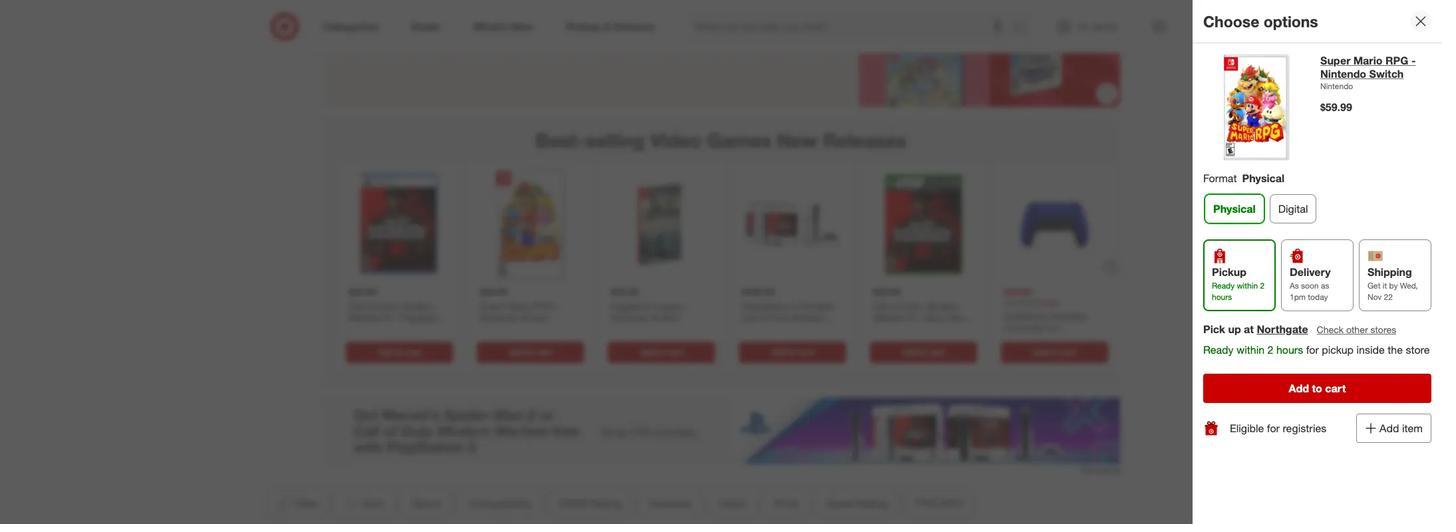 Task type: vqa. For each thing, say whether or not it's contained in the screenshot.
Categories
no



Task type: describe. For each thing, give the bounding box(es) containing it.
call for call of duty: modern warfare iii - playstation 5
[[349, 301, 364, 312]]

pickup
[[1322, 343, 1354, 357]]

add inside button
[[1380, 422, 1400, 435]]

cobalt
[[1068, 334, 1095, 345]]

1pm
[[1290, 292, 1306, 302]]

for inside $49.99 reg $74.99 sale dualsense wireless controller for playstation 5 - cobalt blue
[[1048, 322, 1059, 333]]

iii for playstation
[[384, 312, 391, 323]]

bundle
[[787, 324, 816, 335]]

dualsense wireless controller for playstation 5 - cobalt blue image
[[999, 168, 1111, 281]]

to for call of duty: modern warfare iii - playstation 5
[[396, 347, 403, 357]]

featured
[[649, 497, 692, 510]]

at
[[1244, 323, 1254, 336]]

releases
[[823, 128, 907, 152]]

choose options
[[1204, 12, 1319, 30]]

sort button
[[333, 489, 395, 518]]

add to cart inside choose options dialog
[[1289, 382, 1346, 395]]

add for $69.99 call of duty: modern warfare iii - xbox series x/xbox one
[[903, 347, 918, 357]]

pick up at northgate
[[1204, 323, 1309, 336]]

switch inside $59.99 super mario rpg - nintendo switch
[[521, 312, 549, 323]]

to for hogwarts legacy - nintendo switch
[[658, 347, 665, 357]]

northgate button
[[1257, 322, 1309, 337]]

get
[[1368, 281, 1381, 291]]

genre button
[[400, 489, 452, 518]]

$59.99 hogwarts legacy - nintendo switch
[[611, 286, 690, 323]]

- inside $59.99 hogwarts legacy - nintendo switch
[[687, 301, 690, 312]]

add for $59.99 super mario rpg - nintendo switch
[[509, 347, 524, 357]]

nintendo inside $59.99 hogwarts legacy - nintendo switch
[[611, 312, 649, 323]]

group inside choose options dialog
[[1202, 171, 1432, 229]]

today
[[1308, 292, 1329, 302]]

hogwarts
[[611, 301, 651, 312]]

to inside choose options dialog
[[1313, 382, 1323, 395]]

hours inside pickup ready within 2 hours
[[1212, 292, 1233, 302]]

sort
[[363, 497, 384, 510]]

cart for $69.99 call of duty: modern warfare iii - xbox series x/xbox one
[[930, 347, 945, 357]]

duty: for xbox
[[902, 301, 924, 312]]

- inside $69.99 call of duty: modern warfare iii - xbox series x/xbox one
[[918, 312, 922, 323]]

best-selling video games new releases
[[536, 128, 907, 152]]

add for $59.99 hogwarts legacy - nintendo switch
[[640, 347, 656, 357]]

super inside $59.99 super mario rpg - nintendo switch
[[480, 301, 505, 312]]

esrb rating button
[[548, 489, 633, 518]]

format
[[1204, 172, 1237, 185]]

$69.99 call of duty: modern warfare iii - playstation 5
[[349, 286, 447, 335]]

ready inside pickup ready within 2 hours
[[1212, 281, 1235, 291]]

rating for esrb rating
[[591, 497, 621, 510]]

$74.99
[[1018, 298, 1042, 308]]

to for call of duty: modern warfare iii - xbox series x/xbox one
[[920, 347, 928, 357]]

reg
[[1004, 298, 1016, 308]]

call inside $499.99 playstation 5 console call of duty modern warfare iii bundle (slim)
[[742, 312, 758, 323]]

rpg inside the super mario rpg - nintendo switch nintendo
[[1386, 54, 1409, 67]]

search button
[[1007, 12, 1039, 44]]

add to cart button for $49.99 reg $74.99 sale dualsense wireless controller for playstation 5 - cobalt blue
[[1001, 342, 1109, 363]]

compatibility
[[469, 497, 532, 510]]

modern for playstation
[[402, 301, 435, 312]]

add to cart button for $59.99 super mario rpg - nintendo switch
[[477, 342, 584, 363]]

eligible for registries
[[1230, 422, 1327, 435]]

modern inside $499.99 playstation 5 console call of duty modern warfare iii bundle (slim)
[[793, 312, 826, 323]]

fpo/apo
[[917, 497, 963, 510]]

playstation inside $499.99 playstation 5 console call of duty modern warfare iii bundle (slim)
[[742, 301, 789, 312]]

it
[[1383, 281, 1388, 291]]

x/xbox
[[873, 324, 903, 335]]

add up registries at bottom
[[1289, 382, 1310, 395]]

add to cart button for $69.99 call of duty: modern warfare iii - xbox series x/xbox one
[[870, 342, 978, 363]]

add item
[[1380, 422, 1423, 435]]

carousel region
[[322, 118, 1121, 387]]

delivery
[[1290, 265, 1331, 279]]

best-
[[536, 128, 585, 152]]

add for $499.99 playstation 5 console call of duty modern warfare iii bundle (slim)
[[771, 347, 787, 357]]

store
[[1406, 343, 1430, 357]]

warfare for call of duty: modern warfare iii - xbox series x/xbox one
[[873, 312, 906, 323]]

digital
[[1279, 202, 1309, 215]]

rpg inside $59.99 super mario rpg - nintendo switch
[[534, 301, 553, 312]]

stores
[[1371, 324, 1397, 335]]

1 vertical spatial 2
[[1268, 343, 1274, 357]]

$59.99 for $59.99 hogwarts legacy - nintendo switch
[[611, 286, 639, 298]]

guest rating button
[[815, 489, 900, 518]]

series
[[948, 312, 974, 323]]

pickup
[[1212, 265, 1247, 279]]

playstation 5 console call of duty modern warfare iii bundle (slim) image
[[737, 168, 849, 281]]

add to cart for call of duty: modern warfare iii - xbox series x/xbox one
[[903, 347, 945, 357]]

add to cart for dualsense wireless controller for playstation 5 - cobalt blue
[[1034, 347, 1076, 357]]

check other stores button
[[1317, 323, 1398, 337]]

price button
[[763, 489, 810, 518]]

(slim)
[[819, 324, 842, 335]]

iii inside $499.99 playstation 5 console call of duty modern warfare iii bundle (slim)
[[777, 324, 784, 335]]

as
[[1290, 281, 1299, 291]]

0 vertical spatial physical
[[1243, 172, 1285, 185]]

deals button
[[708, 489, 758, 518]]

ready within 2 hours for pickup inside the store
[[1204, 343, 1430, 357]]

add to cart button for $499.99 playstation 5 console call of duty modern warfare iii bundle (slim)
[[739, 342, 846, 363]]

format physical
[[1204, 172, 1285, 185]]

nov
[[1368, 292, 1382, 302]]

- inside $59.99 super mario rpg - nintendo switch
[[556, 301, 560, 312]]

delivery as soon as 1pm today
[[1290, 265, 1331, 302]]

legacy
[[654, 301, 684, 312]]

up
[[1229, 323, 1242, 336]]

xbox
[[924, 312, 945, 323]]

as
[[1322, 281, 1330, 291]]

controller
[[1004, 322, 1045, 333]]

guest
[[826, 497, 855, 510]]

cart inside choose options dialog
[[1326, 382, 1346, 395]]

$499.99
[[742, 286, 775, 298]]

of inside $499.99 playstation 5 console call of duty modern warfare iii bundle (slim)
[[760, 312, 768, 323]]

to for playstation 5 console call of duty modern warfare iii bundle (slim)
[[789, 347, 796, 357]]

duty
[[771, 312, 790, 323]]

shipping
[[1368, 265, 1413, 279]]

$49.99 reg $74.99 sale dualsense wireless controller for playstation 5 - cobalt blue
[[1004, 286, 1095, 357]]

by
[[1390, 281, 1398, 291]]

$59.99 for $59.99
[[1321, 101, 1353, 114]]

filter button
[[266, 489, 328, 518]]

console
[[799, 301, 834, 312]]

add to cart button down ready within 2 hours for pickup inside the store
[[1204, 374, 1432, 403]]

selling
[[585, 128, 645, 152]]

warfare for call of duty: modern warfare iii - playstation 5
[[349, 312, 381, 323]]

shipping get it by wed, nov 22
[[1368, 265, 1418, 302]]

1 vertical spatial for
[[1307, 343, 1319, 357]]

games
[[707, 128, 772, 152]]

add to cart for playstation 5 console call of duty modern warfare iii bundle (slim)
[[771, 347, 814, 357]]

deals
[[720, 497, 746, 510]]

filter
[[295, 497, 318, 510]]

to for dualsense wireless controller for playstation 5 - cobalt blue
[[1051, 347, 1059, 357]]

add for $49.99 reg $74.99 sale dualsense wireless controller for playstation 5 - cobalt blue
[[1034, 347, 1049, 357]]

switch for hogwarts
[[652, 312, 680, 323]]

2 inside pickup ready within 2 hours
[[1261, 281, 1265, 291]]

2 within from the top
[[1237, 343, 1265, 357]]

What can we help you find? suggestions appear below search field
[[687, 12, 1016, 41]]

cart for $59.99 hogwarts legacy - nintendo switch
[[668, 347, 683, 357]]



Task type: locate. For each thing, give the bounding box(es) containing it.
call of duty: modern warfare iii - playstation 5 image
[[343, 168, 456, 281]]

within down pickup
[[1237, 281, 1258, 291]]

video
[[650, 128, 702, 152]]

22
[[1385, 292, 1393, 302]]

1 horizontal spatial of
[[760, 312, 768, 323]]

cart for $49.99 reg $74.99 sale dualsense wireless controller for playstation 5 - cobalt blue
[[1061, 347, 1076, 357]]

iii inside $69.99 call of duty: modern warfare iii - xbox series x/xbox one
[[908, 312, 915, 323]]

within down at
[[1237, 343, 1265, 357]]

add to cart button down "$69.99 call of duty: modern warfare iii - playstation 5"
[[346, 342, 453, 363]]

1 horizontal spatial mario
[[1354, 54, 1383, 67]]

add down $59.99 hogwarts legacy - nintendo switch
[[640, 347, 656, 357]]

cart down the pickup
[[1326, 382, 1346, 395]]

add right blue
[[1034, 347, 1049, 357]]

$499.99 playstation 5 console call of duty modern warfare iii bundle (slim)
[[742, 286, 842, 335]]

2 horizontal spatial warfare
[[873, 312, 906, 323]]

add down duty
[[771, 347, 787, 357]]

physical link
[[1205, 194, 1265, 223]]

ready down pick
[[1204, 343, 1234, 357]]

compatibility button
[[458, 489, 543, 518]]

nintendo
[[1321, 67, 1367, 81], [1321, 81, 1354, 91], [480, 312, 518, 323], [611, 312, 649, 323]]

add to cart for super mario rpg - nintendo switch
[[509, 347, 552, 357]]

of for call of duty: modern warfare iii - playstation 5
[[367, 301, 375, 312]]

0 horizontal spatial $59.99
[[480, 286, 508, 298]]

cart down bundle
[[799, 347, 814, 357]]

duty: inside "$69.99 call of duty: modern warfare iii - playstation 5"
[[378, 301, 400, 312]]

1 horizontal spatial warfare
[[742, 324, 774, 335]]

- inside $49.99 reg $74.99 sale dualsense wireless controller for playstation 5 - cobalt blue
[[1061, 334, 1065, 345]]

2 rating from the left
[[858, 497, 889, 510]]

add to cart down bundle
[[771, 347, 814, 357]]

super
[[1321, 54, 1351, 67], [480, 301, 505, 312]]

digital link
[[1270, 194, 1317, 223]]

sponsored
[[1081, 465, 1121, 475]]

playstation for dualsense wireless controller for playstation 5 - cobalt blue
[[1004, 334, 1051, 345]]

0 vertical spatial rpg
[[1386, 54, 1409, 67]]

add to cart button down bundle
[[739, 342, 846, 363]]

0 horizontal spatial call
[[349, 301, 364, 312]]

mario inside the super mario rpg - nintendo switch nintendo
[[1354, 54, 1383, 67]]

2 horizontal spatial $59.99
[[1321, 101, 1353, 114]]

add to cart button
[[346, 342, 453, 363], [477, 342, 584, 363], [608, 342, 715, 363], [739, 342, 846, 363], [870, 342, 978, 363], [1001, 342, 1109, 363], [1204, 374, 1432, 403]]

1 horizontal spatial rpg
[[1386, 54, 1409, 67]]

cart down cobalt
[[1061, 347, 1076, 357]]

super mario rpg - nintendo switch link
[[1321, 54, 1432, 81]]

registries
[[1283, 422, 1327, 435]]

super mario rpg - nintendo switch image inside choose options dialog
[[1204, 54, 1310, 160]]

rating inside button
[[591, 497, 621, 510]]

ready
[[1212, 281, 1235, 291], [1204, 343, 1234, 357]]

warfare inside $69.99 call of duty: modern warfare iii - xbox series x/xbox one
[[873, 312, 906, 323]]

0 vertical spatial within
[[1237, 281, 1258, 291]]

of inside $69.99 call of duty: modern warfare iii - xbox series x/xbox one
[[891, 301, 899, 312]]

call of duty: modern warfare iii - xbox series x/xbox one image
[[868, 168, 980, 281]]

0 horizontal spatial super mario rpg - nintendo switch image
[[474, 168, 587, 281]]

1 horizontal spatial super mario rpg - nintendo switch image
[[1204, 54, 1310, 160]]

0 horizontal spatial for
[[1048, 322, 1059, 333]]

hours down pickup
[[1212, 292, 1233, 302]]

add to cart down one
[[903, 347, 945, 357]]

add to cart
[[378, 347, 421, 357], [509, 347, 552, 357], [640, 347, 683, 357], [771, 347, 814, 357], [903, 347, 945, 357], [1034, 347, 1076, 357], [1289, 382, 1346, 395]]

playstation inside "$69.99 call of duty: modern warfare iii - playstation 5"
[[400, 312, 447, 323]]

$69.99 for $69.99 call of duty: modern warfare iii - xbox series x/xbox one
[[873, 286, 901, 298]]

iii for xbox
[[908, 312, 915, 323]]

1 horizontal spatial 5
[[791, 301, 797, 312]]

wireless
[[1052, 310, 1087, 322]]

super inside the super mario rpg - nintendo switch nintendo
[[1321, 54, 1351, 67]]

1 horizontal spatial modern
[[793, 312, 826, 323]]

nintendo inside $59.99 super mario rpg - nintendo switch
[[480, 312, 518, 323]]

pickup ready within 2 hours
[[1212, 265, 1265, 302]]

eligible
[[1230, 422, 1265, 435]]

5 for call of duty: modern warfare iii - playstation 5
[[349, 324, 354, 335]]

dualsense
[[1004, 310, 1049, 322]]

0 horizontal spatial rpg
[[534, 301, 553, 312]]

iii
[[384, 312, 391, 323], [908, 312, 915, 323], [777, 324, 784, 335]]

iii inside "$69.99 call of duty: modern warfare iii - playstation 5"
[[384, 312, 391, 323]]

$59.99 inside choose options dialog
[[1321, 101, 1353, 114]]

modern inside "$69.99 call of duty: modern warfare iii - playstation 5"
[[402, 301, 435, 312]]

physical down 'format physical'
[[1214, 202, 1256, 215]]

add to cart down cobalt
[[1034, 347, 1076, 357]]

modern
[[402, 301, 435, 312], [927, 301, 959, 312], [793, 312, 826, 323]]

of inside "$69.99 call of duty: modern warfare iii - playstation 5"
[[367, 301, 375, 312]]

esrb
[[560, 497, 588, 510]]

5
[[791, 301, 797, 312], [349, 324, 354, 335], [1054, 334, 1059, 345]]

$69.99 inside $69.99 call of duty: modern warfare iii - xbox series x/xbox one
[[873, 286, 901, 298]]

item
[[1403, 422, 1423, 435]]

2 horizontal spatial switch
[[1370, 67, 1404, 81]]

0 vertical spatial playstation
[[742, 301, 789, 312]]

1 vertical spatial mario
[[508, 301, 531, 312]]

super mario rpg - nintendo switch image
[[1204, 54, 1310, 160], [474, 168, 587, 281]]

1 duty: from the left
[[378, 301, 400, 312]]

2 horizontal spatial 5
[[1054, 334, 1059, 345]]

$69.99 call of duty: modern warfare iii - xbox series x/xbox one
[[873, 286, 974, 335]]

0 vertical spatial super mario rpg - nintendo switch image
[[1204, 54, 1310, 160]]

1 vertical spatial physical
[[1214, 202, 1256, 215]]

for left the pickup
[[1307, 343, 1319, 357]]

warfare inside "$69.99 call of duty: modern warfare iii - playstation 5"
[[349, 312, 381, 323]]

hours
[[1212, 292, 1233, 302], [1277, 343, 1304, 357]]

rating right guest
[[858, 497, 889, 510]]

switch inside the super mario rpg - nintendo switch nintendo
[[1370, 67, 1404, 81]]

-
[[1412, 54, 1416, 67], [556, 301, 560, 312], [687, 301, 690, 312], [394, 312, 397, 323], [918, 312, 922, 323], [1061, 334, 1065, 345]]

rating right "esrb" on the left bottom
[[591, 497, 621, 510]]

0 horizontal spatial modern
[[402, 301, 435, 312]]

options
[[1264, 12, 1319, 30]]

add left item
[[1380, 422, 1400, 435]]

$59.99 super mario rpg - nintendo switch
[[480, 286, 560, 323]]

to down bundle
[[789, 347, 796, 357]]

add down "$69.99 call of duty: modern warfare iii - playstation 5"
[[378, 347, 393, 357]]

switch inside $59.99 hogwarts legacy - nintendo switch
[[652, 312, 680, 323]]

1 horizontal spatial switch
[[652, 312, 680, 323]]

0 horizontal spatial of
[[367, 301, 375, 312]]

1 horizontal spatial $59.99
[[611, 286, 639, 298]]

0 horizontal spatial playstation
[[400, 312, 447, 323]]

cart down 'legacy'
[[668, 347, 683, 357]]

1 within from the top
[[1237, 281, 1258, 291]]

1 vertical spatial within
[[1237, 343, 1265, 357]]

2 horizontal spatial for
[[1307, 343, 1319, 357]]

2 vertical spatial playstation
[[1004, 334, 1051, 345]]

0 vertical spatial for
[[1048, 322, 1059, 333]]

1 vertical spatial ready
[[1204, 343, 1234, 357]]

call for call of duty: modern warfare iii - xbox series x/xbox one
[[873, 301, 889, 312]]

rating inside button
[[858, 497, 889, 510]]

1 horizontal spatial hours
[[1277, 343, 1304, 357]]

0 horizontal spatial $69.99
[[349, 286, 377, 298]]

add to cart for call of duty: modern warfare iii - playstation 5
[[378, 347, 421, 357]]

$59.99
[[1321, 101, 1353, 114], [480, 286, 508, 298], [611, 286, 639, 298]]

0 vertical spatial 2
[[1261, 281, 1265, 291]]

to down 'legacy'
[[658, 347, 665, 357]]

within inside pickup ready within 2 hours
[[1237, 281, 1258, 291]]

cart for $69.99 call of duty: modern warfare iii - playstation 5
[[405, 347, 421, 357]]

1 horizontal spatial rating
[[858, 497, 889, 510]]

1 horizontal spatial 2
[[1268, 343, 1274, 357]]

advertisement region
[[322, 398, 1121, 464]]

playstation
[[742, 301, 789, 312], [400, 312, 447, 323], [1004, 334, 1051, 345]]

5 inside "$69.99 call of duty: modern warfare iii - playstation 5"
[[349, 324, 354, 335]]

rpg
[[1386, 54, 1409, 67], [534, 301, 553, 312]]

$59.99 for $59.99 super mario rpg - nintendo switch
[[480, 286, 508, 298]]

2 horizontal spatial call
[[873, 301, 889, 312]]

new
[[777, 128, 818, 152]]

2 duty: from the left
[[902, 301, 924, 312]]

hogwarts legacy - nintendo switch image
[[606, 168, 718, 281]]

add to cart down $59.99 super mario rpg - nintendo switch
[[509, 347, 552, 357]]

one
[[906, 324, 923, 335]]

group
[[1202, 171, 1432, 229]]

2 horizontal spatial of
[[891, 301, 899, 312]]

price
[[774, 497, 799, 510]]

1 $69.99 from the left
[[349, 286, 377, 298]]

$59.99 inside $59.99 super mario rpg - nintendo switch
[[480, 286, 508, 298]]

for
[[1048, 322, 1059, 333], [1307, 343, 1319, 357], [1268, 422, 1280, 435]]

playstation inside $49.99 reg $74.99 sale dualsense wireless controller for playstation 5 - cobalt blue
[[1004, 334, 1051, 345]]

1 vertical spatial super
[[480, 301, 505, 312]]

0 horizontal spatial 2
[[1261, 281, 1265, 291]]

choose
[[1204, 12, 1260, 30]]

to for super mario rpg - nintendo switch
[[527, 347, 534, 357]]

0 horizontal spatial 5
[[349, 324, 354, 335]]

2 horizontal spatial modern
[[927, 301, 959, 312]]

1 horizontal spatial call
[[742, 312, 758, 323]]

0 horizontal spatial duty:
[[378, 301, 400, 312]]

soon
[[1302, 281, 1319, 291]]

- inside the super mario rpg - nintendo switch nintendo
[[1412, 54, 1416, 67]]

to down one
[[920, 347, 928, 357]]

add to cart button down $59.99 super mario rpg - nintendo switch
[[477, 342, 584, 363]]

add to cart button down 'legacy'
[[608, 342, 715, 363]]

search
[[1007, 21, 1039, 34]]

other
[[1347, 324, 1369, 335]]

2 left as
[[1261, 281, 1265, 291]]

physical up physical link on the top right
[[1243, 172, 1285, 185]]

$69.99 inside "$69.99 call of duty: modern warfare iii - playstation 5"
[[349, 286, 377, 298]]

group containing format
[[1202, 171, 1432, 229]]

to down "$69.99 call of duty: modern warfare iii - playstation 5"
[[396, 347, 403, 357]]

1 vertical spatial rpg
[[534, 301, 553, 312]]

1 vertical spatial super mario rpg - nintendo switch image
[[474, 168, 587, 281]]

- inside "$69.99 call of duty: modern warfare iii - playstation 5"
[[394, 312, 397, 323]]

mario
[[1354, 54, 1383, 67], [508, 301, 531, 312]]

1 horizontal spatial $69.99
[[873, 286, 901, 298]]

super mario rpg - nintendo switch nintendo
[[1321, 54, 1416, 91]]

2 $69.99 from the left
[[873, 286, 901, 298]]

0 horizontal spatial hours
[[1212, 292, 1233, 302]]

genre
[[412, 497, 441, 510]]

for right 'eligible'
[[1268, 422, 1280, 435]]

cart for $499.99 playstation 5 console call of duty modern warfare iii bundle (slim)
[[799, 347, 814, 357]]

within
[[1237, 281, 1258, 291], [1237, 343, 1265, 357]]

add for $69.99 call of duty: modern warfare iii - playstation 5
[[378, 347, 393, 357]]

inside
[[1357, 343, 1385, 357]]

1 rating from the left
[[591, 497, 621, 510]]

2 vertical spatial for
[[1268, 422, 1280, 435]]

$69.99
[[349, 286, 377, 298], [873, 286, 901, 298]]

sale
[[1044, 298, 1060, 308]]

0 horizontal spatial mario
[[508, 301, 531, 312]]

esrb rating
[[560, 497, 621, 510]]

rating for guest rating
[[858, 497, 889, 510]]

cart down xbox
[[930, 347, 945, 357]]

add to cart button for $59.99 hogwarts legacy - nintendo switch
[[608, 342, 715, 363]]

the
[[1388, 343, 1403, 357]]

call inside "$69.99 call of duty: modern warfare iii - playstation 5"
[[349, 301, 364, 312]]

for down wireless on the bottom right of page
[[1048, 322, 1059, 333]]

0 vertical spatial super
[[1321, 54, 1351, 67]]

1 horizontal spatial iii
[[777, 324, 784, 335]]

$49.99
[[1004, 286, 1032, 298]]

ready down pickup
[[1212, 281, 1235, 291]]

warfare inside $499.99 playstation 5 console call of duty modern warfare iii bundle (slim)
[[742, 324, 774, 335]]

check other stores
[[1317, 324, 1397, 335]]

5 for dualsense wireless controller for playstation 5 - cobalt blue
[[1054, 334, 1059, 345]]

5 inside $49.99 reg $74.99 sale dualsense wireless controller for playstation 5 - cobalt blue
[[1054, 334, 1059, 345]]

pick
[[1204, 323, 1226, 336]]

warfare
[[349, 312, 381, 323], [873, 312, 906, 323], [742, 324, 774, 335]]

northgate
[[1257, 323, 1309, 336]]

duty: for playstation
[[378, 301, 400, 312]]

add to cart button for $69.99 call of duty: modern warfare iii - playstation 5
[[346, 342, 453, 363]]

0 horizontal spatial super
[[480, 301, 505, 312]]

$69.99 for $69.99 call of duty: modern warfare iii - playstation 5
[[349, 286, 377, 298]]

0 vertical spatial mario
[[1354, 54, 1383, 67]]

1 vertical spatial playstation
[[400, 312, 447, 323]]

add down $59.99 super mario rpg - nintendo switch
[[509, 347, 524, 357]]

2 horizontal spatial playstation
[[1004, 334, 1051, 345]]

0 horizontal spatial warfare
[[349, 312, 381, 323]]

add to cart button down one
[[870, 342, 978, 363]]

rating
[[591, 497, 621, 510], [858, 497, 889, 510]]

blue
[[1004, 345, 1023, 357]]

1 horizontal spatial for
[[1268, 422, 1280, 435]]

to down wireless on the bottom right of page
[[1051, 347, 1059, 357]]

call inside $69.99 call of duty: modern warfare iii - xbox series x/xbox one
[[873, 301, 889, 312]]

of for call of duty: modern warfare iii - xbox series x/xbox one
[[891, 301, 899, 312]]

0 vertical spatial ready
[[1212, 281, 1235, 291]]

add down one
[[903, 347, 918, 357]]

add to cart for hogwarts legacy - nintendo switch
[[640, 347, 683, 357]]

1 horizontal spatial playstation
[[742, 301, 789, 312]]

modern inside $69.99 call of duty: modern warfare iii - xbox series x/xbox one
[[927, 301, 959, 312]]

0 horizontal spatial switch
[[521, 312, 549, 323]]

cart down $59.99 super mario rpg - nintendo switch
[[537, 347, 552, 357]]

to
[[396, 347, 403, 357], [527, 347, 534, 357], [658, 347, 665, 357], [789, 347, 796, 357], [920, 347, 928, 357], [1051, 347, 1059, 357], [1313, 382, 1323, 395]]

0 horizontal spatial iii
[[384, 312, 391, 323]]

0 vertical spatial hours
[[1212, 292, 1233, 302]]

5 inside $499.99 playstation 5 console call of duty modern warfare iii bundle (slim)
[[791, 301, 797, 312]]

fpo/apo button
[[905, 489, 975, 518]]

2 horizontal spatial iii
[[908, 312, 915, 323]]

check
[[1317, 324, 1344, 335]]

cart down "$69.99 call of duty: modern warfare iii - playstation 5"
[[405, 347, 421, 357]]

cart
[[405, 347, 421, 357], [537, 347, 552, 357], [668, 347, 683, 357], [799, 347, 814, 357], [930, 347, 945, 357], [1061, 347, 1076, 357], [1326, 382, 1346, 395]]

cart for $59.99 super mario rpg - nintendo switch
[[537, 347, 552, 357]]

modern for xbox
[[927, 301, 959, 312]]

add
[[378, 347, 393, 357], [509, 347, 524, 357], [640, 347, 656, 357], [771, 347, 787, 357], [903, 347, 918, 357], [1034, 347, 1049, 357], [1289, 382, 1310, 395], [1380, 422, 1400, 435]]

mario inside $59.99 super mario rpg - nintendo switch
[[508, 301, 531, 312]]

add to cart down "$69.99 call of duty: modern warfare iii - playstation 5"
[[378, 347, 421, 357]]

add item button
[[1357, 414, 1432, 443]]

add to cart button down wireless on the bottom right of page
[[1001, 342, 1109, 363]]

guest rating
[[826, 497, 889, 510]]

featured button
[[638, 489, 703, 518]]

duty: inside $69.99 call of duty: modern warfare iii - xbox series x/xbox one
[[902, 301, 924, 312]]

to down ready within 2 hours for pickup inside the store
[[1313, 382, 1323, 395]]

2 down northgate button
[[1268, 343, 1274, 357]]

$59.99 inside $59.99 hogwarts legacy - nintendo switch
[[611, 286, 639, 298]]

1 horizontal spatial super
[[1321, 54, 1351, 67]]

choose options dialog
[[1193, 0, 1443, 524]]

add to cart down 'legacy'
[[640, 347, 683, 357]]

1 horizontal spatial duty:
[[902, 301, 924, 312]]

hours down northgate button
[[1277, 343, 1304, 357]]

1 vertical spatial hours
[[1277, 343, 1304, 357]]

0 horizontal spatial rating
[[591, 497, 621, 510]]

switch for mario
[[1370, 67, 1404, 81]]

to down $59.99 super mario rpg - nintendo switch
[[527, 347, 534, 357]]

wed,
[[1401, 281, 1418, 291]]

add to cart down ready within 2 hours for pickup inside the store
[[1289, 382, 1346, 395]]

playstation for call of duty: modern warfare iii - playstation 5
[[400, 312, 447, 323]]



